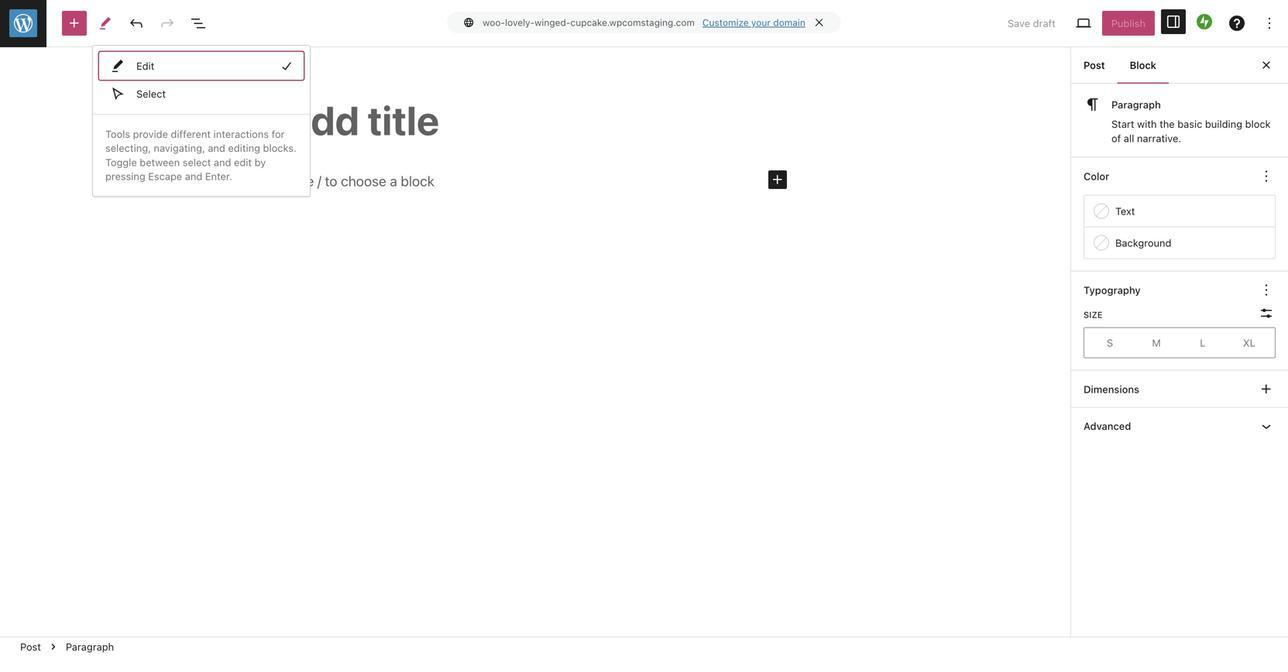 Task type: vqa. For each thing, say whether or not it's contained in the screenshot.
the "Greg"
no



Task type: describe. For each thing, give the bounding box(es) containing it.
view image
[[1075, 14, 1093, 33]]

draft
[[1034, 17, 1056, 29]]

pressing
[[105, 171, 145, 182]]

publish
[[1112, 17, 1146, 29]]

text
[[1116, 205, 1136, 217]]

right image
[[277, 57, 296, 75]]

tools
[[105, 128, 130, 140]]

toggle block inserter image
[[65, 14, 84, 33]]

escape
[[148, 171, 182, 182]]

typography
[[1084, 285, 1141, 296]]

advanced
[[1084, 421, 1132, 432]]

set custom size image
[[1258, 304, 1277, 323]]

edit button
[[99, 52, 304, 80]]

block button
[[1118, 47, 1170, 84]]

edit
[[234, 156, 252, 168]]

narrative.
[[1138, 132, 1182, 144]]

start with the basic building block of all narrative.
[[1112, 118, 1272, 144]]

0 vertical spatial post button
[[1072, 47, 1118, 84]]

tab list containing post
[[1072, 47, 1170, 84]]

Large button
[[1180, 331, 1227, 355]]

with
[[1138, 118, 1158, 130]]

different
[[171, 128, 211, 140]]

block
[[1246, 118, 1272, 130]]

size element
[[1084, 309, 1103, 321]]

save draft
[[1008, 17, 1056, 29]]

woo-
[[483, 17, 505, 28]]

select button
[[99, 80, 304, 108]]

Medium button
[[1134, 331, 1180, 355]]

customize your domain button
[[703, 17, 806, 28]]

background
[[1116, 237, 1172, 249]]

winged-
[[535, 17, 571, 28]]

2 vertical spatial and
[[185, 171, 203, 182]]

Extra Large button
[[1227, 331, 1273, 355]]

add block image
[[769, 171, 787, 189]]

customize
[[703, 17, 749, 28]]

block breadcrumb list
[[0, 638, 134, 656]]

m
[[1153, 337, 1162, 349]]

font size option group
[[1084, 328, 1277, 359]]

advanced button
[[1072, 408, 1289, 445]]

cupcake.wpcomstaging.com
[[571, 17, 695, 28]]

0 horizontal spatial post button
[[14, 638, 47, 656]]

help image
[[1228, 14, 1247, 33]]

save draft button
[[999, 11, 1066, 36]]

color options image
[[1258, 167, 1277, 186]]

domain
[[774, 17, 806, 28]]

woo-lovely-winged-cupcake.wpcomstaging.com customize your domain
[[483, 17, 806, 28]]

color
[[1084, 171, 1110, 182]]

selecting,
[[105, 142, 151, 154]]

your
[[752, 17, 771, 28]]

close settings image
[[1258, 56, 1277, 74]]



Task type: locate. For each thing, give the bounding box(es) containing it.
0 vertical spatial paragraph
[[1112, 99, 1162, 110]]

0 vertical spatial and
[[208, 142, 225, 154]]

editing
[[228, 142, 260, 154]]

size
[[1084, 310, 1103, 320]]

0 horizontal spatial post
[[20, 641, 41, 653]]

1 vertical spatial post button
[[14, 638, 47, 656]]

building
[[1206, 118, 1243, 130]]

s
[[1107, 337, 1114, 349]]

l
[[1201, 337, 1206, 349]]

0 horizontal spatial paragraph
[[66, 641, 114, 653]]

tab list
[[1072, 47, 1170, 84]]

document overview image
[[189, 14, 208, 33]]

between
[[140, 156, 180, 168]]

typography options image
[[1258, 281, 1277, 300]]

post inside block breadcrumb list
[[20, 641, 41, 653]]

blocks.
[[263, 142, 297, 154]]

dimensions options image
[[1258, 380, 1277, 399]]

basic
[[1178, 118, 1203, 130]]

1 vertical spatial and
[[214, 156, 231, 168]]

tools provide different interactions for selecting, navigating, and editing blocks. toggle between select and edit by pressing escape and enter.
[[105, 128, 297, 182]]

navigating,
[[154, 142, 205, 154]]

all
[[1124, 132, 1135, 144]]

post
[[1084, 59, 1106, 71], [20, 641, 41, 653]]

paragraph inside block breadcrumb list
[[66, 641, 114, 653]]

and down select
[[185, 171, 203, 182]]

provide
[[133, 128, 168, 140]]

and
[[208, 142, 225, 154], [214, 156, 231, 168], [185, 171, 203, 182]]

for
[[272, 128, 285, 140]]

block
[[1131, 59, 1157, 71]]

text button
[[1085, 196, 1276, 227]]

enter.
[[205, 171, 232, 182]]

options image
[[1261, 14, 1280, 33]]

redo image
[[158, 14, 177, 33]]

undo image
[[127, 14, 146, 33]]

dimensions
[[1084, 384, 1140, 395]]

select
[[136, 88, 166, 100]]

1 horizontal spatial post
[[1084, 59, 1106, 71]]

start
[[1112, 118, 1135, 130]]

toggle
[[105, 156, 137, 168]]

1 horizontal spatial paragraph
[[1112, 99, 1162, 110]]

post button
[[1072, 47, 1118, 84], [14, 638, 47, 656]]

tools image
[[96, 14, 115, 32]]

save
[[1008, 17, 1031, 29]]

edit
[[136, 60, 155, 72]]

by
[[255, 156, 266, 168]]

and up select
[[208, 142, 225, 154]]

background button
[[1085, 228, 1276, 259]]

lovely-
[[505, 17, 535, 28]]

Small button
[[1087, 331, 1134, 355]]

1 vertical spatial paragraph
[[66, 641, 114, 653]]

settings image
[[1165, 12, 1184, 31]]

select
[[183, 156, 211, 168]]

tools menu
[[99, 52, 304, 108]]

jetpack image
[[1197, 14, 1213, 29]]

xl
[[1244, 337, 1256, 349]]

paragraph
[[1112, 99, 1162, 110], [66, 641, 114, 653]]

and up enter.
[[214, 156, 231, 168]]

1 vertical spatial post
[[20, 641, 41, 653]]

publish button
[[1103, 11, 1156, 36]]

of
[[1112, 132, 1122, 144]]

1 horizontal spatial post button
[[1072, 47, 1118, 84]]

interactions
[[214, 128, 269, 140]]

the
[[1160, 118, 1176, 130]]

0 vertical spatial post
[[1084, 59, 1106, 71]]

editor content region
[[0, 47, 1071, 637]]



